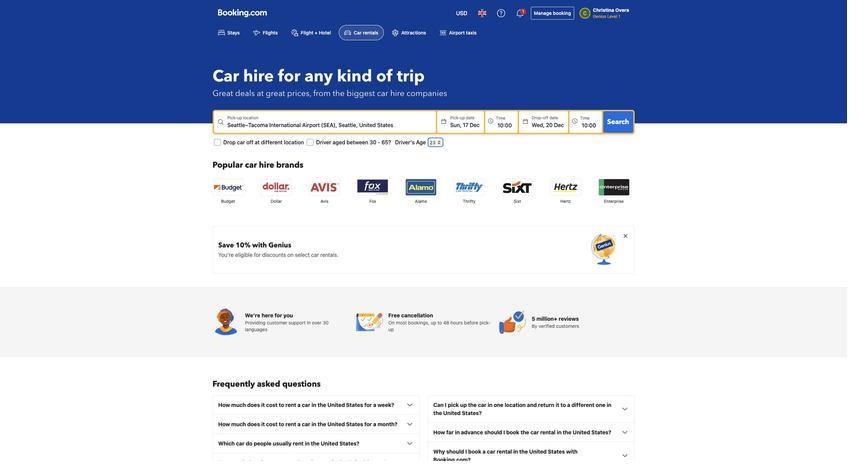 Task type: locate. For each thing, give the bounding box(es) containing it.
0 horizontal spatial dec
[[470, 122, 480, 128]]

dec inside the drop-off date wed, 20 dec
[[555, 122, 564, 128]]

we're here for you image
[[213, 309, 240, 336]]

1 vertical spatial 30
[[323, 320, 329, 326]]

usually
[[273, 441, 292, 447]]

for inside dropdown button
[[365, 422, 372, 428]]

week?
[[378, 403, 395, 409]]

0 horizontal spatial location
[[243, 116, 259, 121]]

united inside why should i book a car rental in the united states with booking.com?
[[530, 449, 547, 455]]

should
[[485, 430, 503, 436], [447, 449, 465, 455]]

it inside "dropdown button"
[[262, 403, 265, 409]]

2 horizontal spatial i
[[504, 430, 506, 436]]

30 left -
[[370, 140, 377, 146]]

1 horizontal spatial genius
[[594, 14, 607, 19]]

for
[[278, 65, 301, 88], [254, 252, 261, 258], [275, 313, 282, 319], [365, 403, 372, 409], [365, 422, 372, 428]]

0 vertical spatial at
[[257, 88, 264, 99]]

great
[[213, 88, 233, 99]]

i right can
[[445, 403, 447, 409]]

0 horizontal spatial genius
[[269, 241, 292, 250]]

1 horizontal spatial i
[[466, 449, 467, 455]]

1 horizontal spatial different
[[572, 403, 595, 409]]

location down the deals
[[243, 116, 259, 121]]

the inside why should i book a car rental in the united states with booking.com?
[[520, 449, 528, 455]]

should up booking.com?
[[447, 449, 465, 455]]

rental down return on the bottom right of page
[[541, 430, 556, 436]]

1 date from the left
[[466, 116, 475, 121]]

does inside "dropdown button"
[[247, 403, 260, 409]]

0 horizontal spatial 30
[[323, 320, 329, 326]]

1 one from the left
[[494, 403, 504, 409]]

for inside "dropdown button"
[[365, 403, 372, 409]]

up inside pick-up date sun, 17 dec
[[460, 116, 465, 121]]

for up prices,
[[278, 65, 301, 88]]

1 cost from the top
[[266, 403, 278, 409]]

date inside pick-up date sun, 17 dec
[[466, 116, 475, 121]]

20
[[547, 122, 553, 128]]

1 vertical spatial much
[[232, 422, 246, 428]]

car left rentals
[[354, 30, 362, 36]]

1 horizontal spatial one
[[596, 403, 606, 409]]

genius up discounts
[[269, 241, 292, 250]]

fox logo image
[[358, 180, 388, 196]]

dec inside pick-up date sun, 17 dec
[[470, 122, 480, 128]]

it up people
[[262, 422, 265, 428]]

1 horizontal spatial date
[[550, 116, 559, 121]]

taxis
[[466, 30, 477, 36]]

pick- for pick-up date sun, 17 dec
[[451, 116, 460, 121]]

0 vertical spatial should
[[485, 430, 503, 436]]

how inside how far in advance should i book the car rental in the united states? dropdown button
[[434, 430, 446, 436]]

0 vertical spatial much
[[232, 403, 246, 409]]

united
[[328, 403, 345, 409], [444, 411, 461, 417], [328, 422, 345, 428], [573, 430, 591, 436], [321, 441, 339, 447], [530, 449, 547, 455]]

0 vertical spatial rent
[[286, 403, 297, 409]]

0 horizontal spatial pick-
[[228, 116, 237, 121]]

to left 48
[[438, 320, 442, 326]]

2 vertical spatial i
[[466, 449, 467, 455]]

2 cost from the top
[[266, 422, 278, 428]]

how left far
[[434, 430, 446, 436]]

at left great on the left of page
[[257, 88, 264, 99]]

budget
[[221, 199, 235, 204]]

up right pick
[[461, 403, 467, 409]]

drop-
[[532, 116, 544, 121]]

car inside save 10% with genius you're eligible for discounts on select car rentals.
[[312, 252, 319, 258]]

off up 20
[[544, 116, 549, 121]]

for right eligible
[[254, 252, 261, 258]]

0 vertical spatial cost
[[266, 403, 278, 409]]

states for month?
[[347, 422, 364, 428]]

i up booking.com?
[[466, 449, 467, 455]]

rent inside how much does it cost to rent a car in the united states for a month? dropdown button
[[286, 422, 297, 428]]

attractions link
[[387, 25, 432, 40]]

states inside "dropdown button"
[[347, 403, 364, 409]]

date up 20
[[550, 116, 559, 121]]

car for hire
[[213, 65, 239, 88]]

united inside can i pick up the car in one location and return it to a different one in the united states?
[[444, 411, 461, 417]]

rent up the which car do people usually rent in the united states?
[[286, 422, 297, 428]]

verified
[[539, 324, 555, 329]]

how
[[219, 403, 230, 409], [219, 422, 230, 428], [434, 430, 446, 436]]

the inside "dropdown button"
[[318, 403, 327, 409]]

in
[[307, 320, 311, 326], [312, 403, 317, 409], [488, 403, 493, 409], [607, 403, 612, 409], [312, 422, 317, 428], [455, 430, 460, 436], [557, 430, 562, 436], [305, 441, 310, 447], [514, 449, 519, 455]]

free
[[389, 313, 400, 319]]

pick-
[[228, 116, 237, 121], [451, 116, 460, 121]]

+
[[315, 30, 318, 36]]

up up 17 at the right top
[[460, 116, 465, 121]]

2 vertical spatial states?
[[340, 441, 360, 447]]

1 pick- from the left
[[228, 116, 237, 121]]

0 vertical spatial how
[[219, 403, 230, 409]]

states?
[[462, 411, 482, 417], [592, 430, 612, 436], [340, 441, 360, 447]]

does down frequently asked questions
[[247, 403, 260, 409]]

1 vertical spatial rent
[[286, 422, 297, 428]]

1 vertical spatial should
[[447, 449, 465, 455]]

off right drop at left
[[247, 140, 254, 146]]

genius down christina on the right of the page
[[594, 14, 607, 19]]

car inside "car rentals" link
[[354, 30, 362, 36]]

1 vertical spatial different
[[572, 403, 595, 409]]

rent inside how much does it cost to rent a car in the united states for a week? "dropdown button"
[[286, 403, 297, 409]]

over
[[312, 320, 322, 326]]

1 horizontal spatial dec
[[555, 122, 564, 128]]

much inside dropdown button
[[232, 422, 246, 428]]

dec
[[470, 122, 480, 128], [555, 122, 564, 128]]

united inside "dropdown button"
[[328, 403, 345, 409]]

1 horizontal spatial off
[[544, 116, 549, 121]]

Driver's Age number field
[[429, 139, 443, 147]]

drop car off at different location
[[224, 140, 304, 146]]

at inside car hire for any kind of trip great deals at great prices, from the biggest car hire companies
[[257, 88, 264, 99]]

0 horizontal spatial 1
[[523, 9, 525, 14]]

to inside free cancellation on most bookings, up to 48 hours before pick- up
[[438, 320, 442, 326]]

to inside "dropdown button"
[[279, 403, 284, 409]]

save
[[219, 241, 234, 250]]

hire
[[243, 65, 274, 88], [391, 88, 405, 99], [259, 160, 275, 171]]

free cancellation on most bookings, up to 48 hours before pick- up
[[389, 313, 491, 333]]

2 much from the top
[[232, 422, 246, 428]]

48
[[444, 320, 450, 326]]

genius
[[594, 14, 607, 19], [269, 241, 292, 250]]

0 horizontal spatial car
[[213, 65, 239, 88]]

we're
[[245, 313, 261, 319]]

0 horizontal spatial rental
[[497, 449, 513, 455]]

1 horizontal spatial car
[[354, 30, 362, 36]]

car inside car hire for any kind of trip great deals at great prices, from the biggest car hire companies
[[213, 65, 239, 88]]

budget logo image
[[213, 180, 244, 196]]

for left month?
[[365, 422, 372, 428]]

attractions
[[402, 30, 427, 36]]

2 vertical spatial rent
[[293, 441, 304, 447]]

pick- up drop at left
[[228, 116, 237, 121]]

search button
[[604, 111, 634, 133]]

30 right over
[[323, 320, 329, 326]]

2 vertical spatial states
[[548, 449, 565, 455]]

how for how much does it cost to rent a car in the united states for a month?
[[219, 422, 230, 428]]

eligible
[[235, 252, 253, 258]]

2 vertical spatial hire
[[259, 160, 275, 171]]

0 vertical spatial states
[[347, 403, 364, 409]]

deals
[[235, 88, 255, 99]]

cost down asked
[[266, 403, 278, 409]]

rent
[[286, 403, 297, 409], [286, 422, 297, 428], [293, 441, 304, 447]]

to down asked
[[279, 403, 284, 409]]

genius inside christina overa genius level 1
[[594, 14, 607, 19]]

does
[[247, 403, 260, 409], [247, 422, 260, 428]]

car inside "dropdown button"
[[302, 403, 311, 409]]

flight + hotel
[[301, 30, 331, 36]]

pick
[[448, 403, 459, 409]]

states
[[347, 403, 364, 409], [347, 422, 364, 428], [548, 449, 565, 455]]

1 vertical spatial at
[[255, 140, 260, 146]]

rent right usually
[[293, 441, 304, 447]]

0 horizontal spatial with
[[253, 241, 267, 250]]

how up which
[[219, 422, 230, 428]]

0 vertical spatial 30
[[370, 140, 377, 146]]

hire down of
[[391, 88, 405, 99]]

dec for sun, 17 dec
[[470, 122, 480, 128]]

a inside can i pick up the car in one location and return it to a different one in the united states?
[[568, 403, 571, 409]]

hire down drop car off at different location
[[259, 160, 275, 171]]

date up 17 at the right top
[[466, 116, 475, 121]]

thrifty logo image
[[454, 180, 485, 196]]

cost inside how much does it cost to rent a car in the united states for a week? "dropdown button"
[[266, 403, 278, 409]]

how far in advance should i book the car rental in the united states? button
[[434, 429, 629, 437]]

1 vertical spatial off
[[247, 140, 254, 146]]

car inside why should i book a car rental in the united states with booking.com?
[[488, 449, 496, 455]]

date inside the drop-off date wed, 20 dec
[[550, 116, 559, 121]]

states down how far in advance should i book the car rental in the united states? dropdown button
[[548, 449, 565, 455]]

1 horizontal spatial states?
[[462, 411, 482, 417]]

pick- up the sun,
[[451, 116, 460, 121]]

0 vertical spatial i
[[445, 403, 447, 409]]

1 horizontal spatial 1
[[619, 14, 621, 19]]

at up the popular car hire brands
[[255, 140, 260, 146]]

different
[[261, 140, 283, 146], [572, 403, 595, 409]]

why should i book a car rental in the united states with booking.com?
[[434, 449, 578, 462]]

1 vertical spatial genius
[[269, 241, 292, 250]]

0 horizontal spatial should
[[447, 449, 465, 455]]

1 inside christina overa genius level 1
[[619, 14, 621, 19]]

genius inside save 10% with genius you're eligible for discounts on select car rentals.
[[269, 241, 292, 250]]

1 vertical spatial states
[[347, 422, 364, 428]]

a down questions
[[298, 403, 301, 409]]

thrifty
[[463, 199, 476, 204]]

manage
[[535, 10, 552, 16]]

1 horizontal spatial book
[[507, 430, 520, 436]]

0 horizontal spatial different
[[261, 140, 283, 146]]

hertz logo image
[[551, 180, 582, 196]]

it right return on the bottom right of page
[[556, 403, 560, 409]]

a right return on the bottom right of page
[[568, 403, 571, 409]]

for up customer
[[275, 313, 282, 319]]

the inside car hire for any kind of trip great deals at great prices, from the biggest car hire companies
[[333, 88, 345, 99]]

1 inside 1 button
[[523, 9, 525, 14]]

should right the advance
[[485, 430, 503, 436]]

questions
[[283, 379, 321, 390]]

rent for how much does it cost to rent a car in the united states for a month?
[[286, 422, 297, 428]]

1 vertical spatial book
[[469, 449, 482, 455]]

states for week?
[[347, 403, 364, 409]]

languages
[[245, 327, 268, 333]]

rental
[[541, 430, 556, 436], [497, 449, 513, 455]]

rental down how far in advance should i book the car rental in the united states?
[[497, 449, 513, 455]]

a left the week?
[[374, 403, 377, 409]]

1 vertical spatial how
[[219, 422, 230, 428]]

with inside save 10% with genius you're eligible for discounts on select car rentals.
[[253, 241, 267, 250]]

1 left manage
[[523, 9, 525, 14]]

pick- inside pick-up date sun, 17 dec
[[451, 116, 460, 121]]

up
[[237, 116, 242, 121], [460, 116, 465, 121], [431, 320, 437, 326], [389, 327, 394, 333], [461, 403, 467, 409]]

flights
[[263, 30, 278, 36]]

0 horizontal spatial one
[[494, 403, 504, 409]]

30
[[370, 140, 377, 146], [323, 320, 329, 326]]

it for how much does it cost to rent a car in the united states for a week?
[[262, 403, 265, 409]]

1 vertical spatial cost
[[266, 422, 278, 428]]

1 dec from the left
[[470, 122, 480, 128]]

0 vertical spatial different
[[261, 140, 283, 146]]

car
[[377, 88, 389, 99], [237, 140, 245, 146], [245, 160, 257, 171], [312, 252, 319, 258], [302, 403, 311, 409], [479, 403, 487, 409], [302, 422, 311, 428], [531, 430, 539, 436], [236, 441, 245, 447], [488, 449, 496, 455]]

trip
[[397, 65, 425, 88]]

providing
[[245, 320, 266, 326]]

up inside can i pick up the car in one location and return it to a different one in the united states?
[[461, 403, 467, 409]]

location left and in the bottom right of the page
[[505, 403, 526, 409]]

0 horizontal spatial i
[[445, 403, 447, 409]]

up down the deals
[[237, 116, 242, 121]]

1 vertical spatial car
[[213, 65, 239, 88]]

0 vertical spatial car
[[354, 30, 362, 36]]

discounts
[[262, 252, 286, 258]]

1 vertical spatial location
[[284, 140, 304, 146]]

cost up people
[[266, 422, 278, 428]]

a down the advance
[[483, 449, 486, 455]]

much for how much does it cost to rent a car in the united states for a month?
[[232, 422, 246, 428]]

2 horizontal spatial location
[[505, 403, 526, 409]]

how inside how much does it cost to rent a car in the united states for a week? "dropdown button"
[[219, 403, 230, 409]]

million+
[[537, 316, 558, 322]]

rent inside which car do people usually rent in the united states? dropdown button
[[293, 441, 304, 447]]

0 horizontal spatial book
[[469, 449, 482, 455]]

1 horizontal spatial rental
[[541, 430, 556, 436]]

1 horizontal spatial pick-
[[451, 116, 460, 121]]

fox
[[370, 199, 377, 204]]

to inside can i pick up the car in one location and return it to a different one in the united states?
[[561, 403, 567, 409]]

does inside dropdown button
[[247, 422, 260, 428]]

asked
[[257, 379, 281, 390]]

cost inside how much does it cost to rent a car in the united states for a month? dropdown button
[[266, 422, 278, 428]]

hire up the deals
[[243, 65, 274, 88]]

2 vertical spatial location
[[505, 403, 526, 409]]

to right return on the bottom right of page
[[561, 403, 567, 409]]

the
[[333, 88, 345, 99], [318, 403, 327, 409], [469, 403, 477, 409], [434, 411, 442, 417], [318, 422, 327, 428], [521, 430, 530, 436], [563, 430, 572, 436], [311, 441, 320, 447], [520, 449, 528, 455]]

in inside "dropdown button"
[[312, 403, 317, 409]]

0 vertical spatial does
[[247, 403, 260, 409]]

2 vertical spatial how
[[434, 430, 446, 436]]

date for 20
[[550, 116, 559, 121]]

advance
[[462, 430, 484, 436]]

alamo logo image
[[406, 180, 437, 196]]

a left month?
[[374, 422, 377, 428]]

for left the week?
[[365, 403, 372, 409]]

does for how much does it cost to rent a car in the united states for a month?
[[247, 422, 260, 428]]

1 horizontal spatial with
[[567, 449, 578, 455]]

any
[[305, 65, 333, 88]]

0 vertical spatial off
[[544, 116, 549, 121]]

popular
[[213, 160, 243, 171]]

0 vertical spatial with
[[253, 241, 267, 250]]

Pick-up location field
[[228, 121, 436, 129]]

book up why should i book a car rental in the united states with booking.com?
[[507, 430, 520, 436]]

0 vertical spatial genius
[[594, 14, 607, 19]]

save 10% with genius you're eligible for discounts on select car rentals.
[[219, 241, 339, 258]]

0 horizontal spatial date
[[466, 116, 475, 121]]

companies
[[407, 88, 448, 99]]

dec for wed, 20 dec
[[555, 122, 564, 128]]

1 vertical spatial with
[[567, 449, 578, 455]]

1 vertical spatial i
[[504, 430, 506, 436]]

by
[[532, 324, 538, 329]]

car up great
[[213, 65, 239, 88]]

1 does from the top
[[247, 403, 260, 409]]

i inside can i pick up the car in one location and return it to a different one in the united states?
[[445, 403, 447, 409]]

which car do people usually rent in the united states? button
[[219, 440, 414, 448]]

location up brands
[[284, 140, 304, 146]]

much
[[232, 403, 246, 409], [232, 422, 246, 428]]

for inside we're here for you providing customer support in over 30 languages
[[275, 313, 282, 319]]

much inside "dropdown button"
[[232, 403, 246, 409]]

select
[[295, 252, 310, 258]]

2 date from the left
[[550, 116, 559, 121]]

how inside how much does it cost to rent a car in the united states for a month? dropdown button
[[219, 422, 230, 428]]

customers
[[557, 324, 580, 329]]

states left month?
[[347, 422, 364, 428]]

should inside why should i book a car rental in the united states with booking.com?
[[447, 449, 465, 455]]

it down frequently asked questions
[[262, 403, 265, 409]]

much up do
[[232, 422, 246, 428]]

christina
[[594, 7, 615, 13]]

dec right 17 at the right top
[[470, 122, 480, 128]]

how down frequently
[[219, 403, 230, 409]]

does up do
[[247, 422, 260, 428]]

1 much from the top
[[232, 403, 246, 409]]

1 down overa
[[619, 14, 621, 19]]

rent down questions
[[286, 403, 297, 409]]

age
[[416, 140, 426, 146]]

2 does from the top
[[247, 422, 260, 428]]

2 pick- from the left
[[451, 116, 460, 121]]

10%
[[236, 241, 251, 250]]

1 vertical spatial states?
[[592, 430, 612, 436]]

drop-off date wed, 20 dec
[[532, 116, 564, 128]]

airport taxis
[[450, 30, 477, 36]]

1 vertical spatial does
[[247, 422, 260, 428]]

states left the week?
[[347, 403, 364, 409]]

0 vertical spatial states?
[[462, 411, 482, 417]]

why
[[434, 449, 446, 455]]

book down the advance
[[469, 449, 482, 455]]

2 horizontal spatial states?
[[592, 430, 612, 436]]

and
[[528, 403, 537, 409]]

2 dec from the left
[[555, 122, 564, 128]]

1 vertical spatial rental
[[497, 449, 513, 455]]

i up why should i book a car rental in the united states with booking.com?
[[504, 430, 506, 436]]

one
[[494, 403, 504, 409], [596, 403, 606, 409]]

1 horizontal spatial should
[[485, 430, 503, 436]]

dec right 20
[[555, 122, 564, 128]]

much down frequently
[[232, 403, 246, 409]]



Task type: describe. For each thing, give the bounding box(es) containing it.
1 button
[[513, 5, 529, 21]]

great
[[266, 88, 285, 99]]

on
[[389, 320, 395, 326]]

to up usually
[[279, 422, 284, 428]]

sun,
[[451, 122, 462, 128]]

can
[[434, 403, 444, 409]]

booking.com?
[[434, 457, 471, 462]]

-
[[378, 140, 381, 146]]

rental inside why should i book a car rental in the united states with booking.com?
[[497, 449, 513, 455]]

why should i book a car rental in the united states with booking.com? button
[[434, 448, 629, 462]]

avis
[[321, 199, 329, 204]]

0 horizontal spatial states?
[[340, 441, 360, 447]]

does for how much does it cost to rent a car in the united states for a week?
[[247, 403, 260, 409]]

which
[[219, 441, 235, 447]]

states inside why should i book a car rental in the united states with booking.com?
[[548, 449, 565, 455]]

before
[[465, 320, 479, 326]]

cost for how much does it cost to rent a car in the united states for a week?
[[266, 403, 278, 409]]

here
[[262, 313, 274, 319]]

car rentals link
[[339, 25, 384, 40]]

booking.com online hotel reservations image
[[218, 9, 267, 17]]

pick-up location
[[228, 116, 259, 121]]

rentals
[[363, 30, 379, 36]]

how much does it cost to rent a car in the united states for a week?
[[219, 403, 395, 409]]

in inside why should i book a car rental in the united states with booking.com?
[[514, 449, 519, 455]]

popular car hire brands
[[213, 160, 304, 171]]

frequently
[[213, 379, 255, 390]]

how much does it cost to rent a car in the united states for a month? button
[[219, 421, 414, 429]]

christina overa genius level 1
[[594, 7, 630, 19]]

support
[[289, 320, 306, 326]]

reviews
[[559, 316, 579, 322]]

a inside why should i book a car rental in the united states with booking.com?
[[483, 449, 486, 455]]

airport
[[450, 30, 465, 36]]

0 vertical spatial rental
[[541, 430, 556, 436]]

most
[[396, 320, 407, 326]]

5 million+ reviews by verified customers
[[532, 316, 580, 329]]

flight
[[301, 30, 314, 36]]

search
[[608, 118, 630, 127]]

driver's
[[396, 140, 415, 146]]

1 horizontal spatial 30
[[370, 140, 377, 146]]

driver
[[316, 140, 332, 146]]

customer
[[267, 320, 288, 326]]

0 vertical spatial book
[[507, 430, 520, 436]]

drop
[[224, 140, 236, 146]]

enterprise logo image
[[599, 180, 630, 196]]

stays
[[228, 30, 240, 36]]

how much does it cost to rent a car in the united states for a week? button
[[219, 402, 414, 410]]

0 vertical spatial location
[[243, 116, 259, 121]]

hertz
[[561, 199, 572, 204]]

avis logo image
[[310, 180, 340, 196]]

car for rentals
[[354, 30, 362, 36]]

driver aged between 30 - 65?
[[316, 140, 391, 146]]

0 vertical spatial hire
[[243, 65, 274, 88]]

flights link
[[248, 25, 284, 40]]

how for how far in advance should i book the car rental in the united states?
[[434, 430, 446, 436]]

rent for how much does it cost to rent a car in the united states for a week?
[[286, 403, 297, 409]]

frequently asked questions
[[213, 379, 321, 390]]

30 inside we're here for you providing customer support in over 30 languages
[[323, 320, 329, 326]]

kind
[[337, 65, 373, 88]]

5
[[532, 316, 536, 322]]

pick-up date sun, 17 dec
[[451, 116, 480, 128]]

0 horizontal spatial off
[[247, 140, 254, 146]]

return
[[539, 403, 555, 409]]

can i pick up the car in one location and return it to a different one in the united states?
[[434, 403, 612, 417]]

bookings,
[[409, 320, 430, 326]]

between
[[347, 140, 369, 146]]

1 vertical spatial hire
[[391, 88, 405, 99]]

rentals.
[[321, 252, 339, 258]]

for inside save 10% with genius you're eligible for discounts on select car rentals.
[[254, 252, 261, 258]]

car hire for any kind of trip great deals at great prices, from the biggest car hire companies
[[213, 65, 448, 99]]

usd
[[457, 10, 468, 16]]

which car do people usually rent in the united states?
[[219, 441, 360, 447]]

book inside why should i book a car rental in the united states with booking.com?
[[469, 449, 482, 455]]

enterprise
[[605, 199, 624, 204]]

you
[[284, 313, 293, 319]]

free cancellation image
[[356, 309, 383, 336]]

with inside why should i book a car rental in the united states with booking.com?
[[567, 449, 578, 455]]

of
[[377, 65, 393, 88]]

dollar
[[271, 199, 282, 204]]

how much does it cost to rent a car in the united states for a month?
[[219, 422, 398, 428]]

it inside can i pick up the car in one location and return it to a different one in the united states?
[[556, 403, 560, 409]]

up left 48
[[431, 320, 437, 326]]

alamo
[[415, 199, 427, 204]]

usd button
[[453, 5, 472, 21]]

pick-
[[480, 320, 491, 326]]

month?
[[378, 422, 398, 428]]

5 million+ reviews image
[[500, 309, 527, 336]]

hotel
[[319, 30, 331, 36]]

off inside the drop-off date wed, 20 dec
[[544, 116, 549, 121]]

states? inside can i pick up the car in one location and return it to a different one in the united states?
[[462, 411, 482, 417]]

you're
[[219, 252, 234, 258]]

for inside car hire for any kind of trip great deals at great prices, from the biggest car hire companies
[[278, 65, 301, 88]]

1 horizontal spatial location
[[284, 140, 304, 146]]

up down on
[[389, 327, 394, 333]]

cost for how much does it cost to rent a car in the united states for a month?
[[266, 422, 278, 428]]

i inside why should i book a car rental in the united states with booking.com?
[[466, 449, 467, 455]]

2 one from the left
[[596, 403, 606, 409]]

level
[[608, 14, 618, 19]]

sixt logo image
[[503, 180, 533, 196]]

much for how much does it cost to rent a car in the united states for a week?
[[232, 403, 246, 409]]

car inside car hire for any kind of trip great deals at great prices, from the biggest car hire companies
[[377, 88, 389, 99]]

prices,
[[287, 88, 312, 99]]

pick- for pick-up location
[[228, 116, 237, 121]]

car inside can i pick up the car in one location and return it to a different one in the united states?
[[479, 403, 487, 409]]

how for how much does it cost to rent a car in the united states for a week?
[[219, 403, 230, 409]]

dollar logo image
[[261, 180, 292, 196]]

it for how much does it cost to rent a car in the united states for a month?
[[262, 422, 265, 428]]

different inside can i pick up the car in one location and return it to a different one in the united states?
[[572, 403, 595, 409]]

date for 17
[[466, 116, 475, 121]]

car rentals
[[354, 30, 379, 36]]

location inside can i pick up the car in one location and return it to a different one in the united states?
[[505, 403, 526, 409]]

flight + hotel link
[[286, 25, 337, 40]]

airport taxis link
[[435, 25, 483, 40]]

overa
[[616, 7, 630, 13]]

manage booking link
[[531, 7, 575, 20]]

cancellation
[[402, 313, 434, 319]]

in inside we're here for you providing customer support in over 30 languages
[[307, 320, 311, 326]]

on
[[288, 252, 294, 258]]

manage booking
[[535, 10, 572, 16]]

we're here for you providing customer support in over 30 languages
[[245, 313, 329, 333]]

far
[[447, 430, 454, 436]]

a down how much does it cost to rent a car in the united states for a week?
[[298, 422, 301, 428]]



Task type: vqa. For each thing, say whether or not it's contained in the screenshot.
left states?
yes



